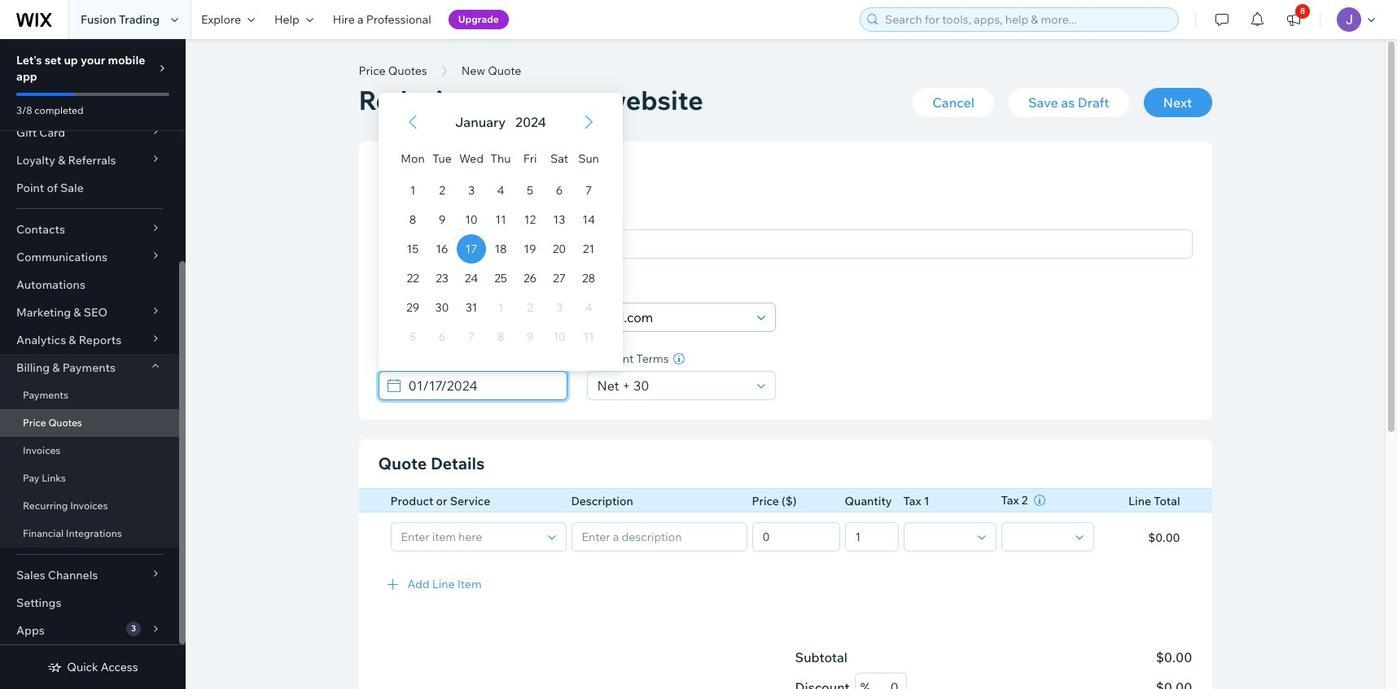 Task type: describe. For each thing, give the bounding box(es) containing it.
Payment Terms field
[[592, 372, 752, 400]]

1 horizontal spatial line
[[1128, 494, 1151, 509]]

referrals
[[68, 153, 116, 168]]

set
[[45, 53, 61, 68]]

invoices link
[[0, 437, 179, 465]]

7 row from the top
[[398, 322, 603, 352]]

up
[[64, 53, 78, 68]]

pay
[[23, 472, 39, 484]]

13
[[553, 213, 565, 227]]

payments link
[[0, 382, 179, 410]]

3/8
[[16, 104, 32, 116]]

gift
[[16, 125, 37, 140]]

billing & payments button
[[0, 354, 179, 382]]

29
[[406, 300, 419, 315]]

11
[[495, 213, 506, 227]]

gift card button
[[0, 119, 179, 147]]

a
[[357, 12, 364, 27]]

access
[[101, 660, 138, 675]]

quote info
[[378, 156, 461, 176]]

sales channels
[[16, 568, 98, 583]]

8 inside button
[[1300, 6, 1305, 16]]

save as draft button
[[1009, 88, 1129, 117]]

0 vertical spatial $0.00
[[1148, 530, 1180, 545]]

pay links link
[[0, 465, 179, 493]]

automations link
[[0, 271, 179, 299]]

tue
[[432, 151, 451, 166]]

reports
[[79, 333, 121, 348]]

marketing & seo button
[[0, 299, 179, 326]]

hire a professional
[[333, 12, 431, 27]]

loyalty
[[16, 153, 55, 168]]

customer inside "button"
[[482, 280, 542, 296]]

sidebar element
[[0, 0, 186, 690]]

3 inside row
[[468, 183, 474, 198]]

row group containing 1
[[378, 176, 622, 371]]

Expiry Date field
[[403, 372, 561, 400]]

expiry date
[[378, 352, 439, 366]]

quotes for price quotes button
[[388, 64, 427, 78]]

18
[[494, 242, 507, 256]]

row containing 1
[[398, 176, 603, 205]]

redesign customer website
[[359, 84, 703, 116]]

payments inside dropdown button
[[62, 361, 116, 375]]

($)
[[782, 494, 797, 509]]

tax for tax 2
[[1001, 493, 1019, 508]]

tax 2
[[1001, 493, 1028, 508]]

description
[[571, 494, 633, 509]]

15
[[406, 242, 418, 256]]

26
[[523, 271, 536, 286]]

sale
[[60, 181, 84, 195]]

quick access button
[[47, 660, 138, 675]]

8 button
[[1276, 0, 1312, 39]]

point of sale link
[[0, 174, 179, 202]]

explore
[[201, 12, 241, 27]]

wednesday, january 17, 2024 cell
[[456, 234, 486, 264]]

quantity
[[845, 494, 892, 509]]

add line item button
[[359, 565, 1212, 604]]

line total
[[1128, 494, 1180, 509]]

january
[[455, 114, 505, 130]]

draft
[[1078, 94, 1109, 111]]

price quotes button
[[351, 59, 435, 83]]

customer
[[481, 84, 599, 116]]

quick
[[67, 660, 98, 675]]

card
[[39, 125, 65, 140]]

price quotes link
[[0, 410, 179, 437]]

price for price quotes button
[[359, 64, 386, 78]]

professional
[[366, 12, 431, 27]]

billing
[[16, 361, 50, 375]]

1 vertical spatial 1
[[924, 494, 930, 509]]

automations
[[16, 278, 85, 292]]

10
[[465, 213, 477, 227]]

3 inside sidebar element
[[131, 624, 136, 634]]

row containing mon
[[398, 137, 603, 176]]

edit customer button
[[431, 278, 542, 298]]

row containing 8
[[398, 205, 603, 234]]

communications button
[[0, 243, 179, 271]]

2 inside row
[[439, 183, 445, 198]]

recurring
[[23, 500, 68, 512]]

redesign
[[359, 84, 475, 116]]

completed
[[34, 104, 83, 116]]

7
[[585, 183, 592, 198]]

loyalty & referrals button
[[0, 147, 179, 174]]

6
[[555, 183, 562, 198]]

9
[[438, 213, 445, 227]]

24
[[464, 271, 478, 286]]

price quotes for price quotes button
[[359, 64, 427, 78]]

terms
[[636, 352, 669, 366]]

price ($)
[[752, 494, 797, 509]]

quote for quote info
[[378, 156, 427, 176]]

row containing 15
[[398, 234, 603, 264]]

& for loyalty
[[58, 153, 65, 168]]

cancel
[[933, 94, 975, 111]]

2 horizontal spatial price
[[752, 494, 779, 509]]

contacts button
[[0, 216, 179, 243]]

service
[[450, 494, 490, 509]]

0 horizontal spatial customer
[[378, 278, 431, 293]]

product
[[390, 494, 434, 509]]

quotes for price quotes link
[[48, 417, 82, 429]]

0 horizontal spatial invoices
[[23, 445, 61, 457]]

billing & payments
[[16, 361, 116, 375]]

communications
[[16, 250, 108, 265]]

let's set up your mobile app
[[16, 53, 145, 84]]



Task type: locate. For each thing, give the bounding box(es) containing it.
price quotes inside sidebar element
[[23, 417, 82, 429]]

save as draft
[[1028, 94, 1109, 111]]

& for analytics
[[69, 333, 76, 348]]

expiry
[[378, 352, 411, 366]]

30
[[435, 300, 449, 315]]

None text field
[[758, 523, 834, 551]]

0 vertical spatial 3
[[468, 183, 474, 198]]

1 horizontal spatial 1
[[924, 494, 930, 509]]

app
[[16, 69, 37, 84]]

help button
[[265, 0, 323, 39]]

payment terms
[[587, 352, 669, 366]]

info
[[431, 156, 461, 176]]

subtotal
[[795, 650, 848, 666]]

upgrade button
[[448, 10, 509, 29]]

as
[[1061, 94, 1075, 111]]

add
[[408, 577, 430, 592]]

product or service
[[390, 494, 490, 509]]

help
[[274, 12, 299, 27]]

2 quote from the top
[[378, 454, 427, 474]]

line left total
[[1128, 494, 1151, 509]]

quote
[[378, 156, 427, 176], [378, 454, 427, 474]]

or
[[436, 494, 447, 509]]

quotes
[[388, 64, 427, 78], [48, 417, 82, 429]]

3 up access
[[131, 624, 136, 634]]

edit
[[455, 280, 479, 296]]

25
[[494, 271, 507, 286]]

marketing
[[16, 305, 71, 320]]

1 vertical spatial payments
[[23, 389, 68, 401]]

fusion
[[81, 12, 116, 27]]

item
[[457, 577, 482, 592]]

Search for tools, apps, help & more... field
[[880, 8, 1173, 31]]

Choose a contact field
[[384, 304, 752, 331]]

1 horizontal spatial 3
[[468, 183, 474, 198]]

mon
[[400, 151, 424, 166]]

3/8 completed
[[16, 104, 83, 116]]

quote left tue
[[378, 156, 427, 176]]

17
[[465, 242, 477, 256]]

4 row from the top
[[398, 234, 603, 264]]

price inside button
[[359, 64, 386, 78]]

1 vertical spatial $0.00
[[1156, 650, 1192, 666]]

row containing 29
[[398, 293, 603, 322]]

& left seo
[[74, 305, 81, 320]]

Enter a description field
[[577, 523, 741, 551]]

payment
[[587, 352, 634, 366]]

0 vertical spatial invoices
[[23, 445, 61, 457]]

wed
[[459, 151, 483, 166]]

5 row from the top
[[398, 264, 603, 293]]

0 vertical spatial price
[[359, 64, 386, 78]]

0 vertical spatial quote
[[378, 156, 427, 176]]

& for marketing
[[74, 305, 81, 320]]

0 vertical spatial line
[[1128, 494, 1151, 509]]

quotes inside sidebar element
[[48, 417, 82, 429]]

invoices down pay links link
[[70, 500, 108, 512]]

$0.00
[[1148, 530, 1180, 545], [1156, 650, 1192, 666]]

1 vertical spatial quotes
[[48, 417, 82, 429]]

thu
[[490, 151, 510, 166]]

channels
[[48, 568, 98, 583]]

0 horizontal spatial 1
[[410, 183, 415, 198]]

customer down 18
[[482, 280, 542, 296]]

payments down analytics & reports dropdown button
[[62, 361, 116, 375]]

1 horizontal spatial 2
[[1022, 493, 1028, 508]]

invoices up pay links
[[23, 445, 61, 457]]

0 horizontal spatial tax
[[903, 494, 921, 509]]

1 vertical spatial price quotes
[[23, 417, 82, 429]]

cancel button
[[913, 88, 994, 117]]

1 vertical spatial invoices
[[70, 500, 108, 512]]

1 vertical spatial 3
[[131, 624, 136, 634]]

settings
[[16, 596, 61, 611]]

0 vertical spatial 2
[[439, 183, 445, 198]]

sales channels button
[[0, 562, 179, 589]]

quotes inside button
[[388, 64, 427, 78]]

8 inside row group
[[409, 213, 416, 227]]

5
[[526, 183, 533, 198]]

alert inside grid
[[450, 112, 551, 132]]

your
[[81, 53, 105, 68]]

None number field
[[871, 674, 901, 690]]

3 left "4" at left
[[468, 183, 474, 198]]

0 vertical spatial quotes
[[388, 64, 427, 78]]

2 vertical spatial price
[[752, 494, 779, 509]]

& right loyalty
[[58, 153, 65, 168]]

1 vertical spatial line
[[432, 577, 455, 592]]

27
[[553, 271, 565, 286]]

analytics & reports
[[16, 333, 121, 348]]

customer up 29
[[378, 278, 431, 293]]

total
[[1154, 494, 1180, 509]]

1 vertical spatial price
[[23, 417, 46, 429]]

0 vertical spatial price quotes
[[359, 64, 427, 78]]

21
[[582, 242, 594, 256]]

marketing & seo
[[16, 305, 108, 320]]

22
[[406, 271, 419, 286]]

0 horizontal spatial line
[[432, 577, 455, 592]]

mon tue wed thu
[[400, 151, 510, 166]]

16
[[435, 242, 448, 256]]

price for price quotes link
[[23, 417, 46, 429]]

grid
[[378, 93, 622, 371]]

20
[[552, 242, 566, 256]]

line inside add line item button
[[432, 577, 455, 592]]

6 row from the top
[[398, 293, 603, 322]]

1 vertical spatial 8
[[409, 213, 416, 227]]

price inside sidebar element
[[23, 417, 46, 429]]

1 horizontal spatial price
[[359, 64, 386, 78]]

payments down billing
[[23, 389, 68, 401]]

analytics & reports button
[[0, 326, 179, 354]]

financial
[[23, 528, 64, 540]]

links
[[42, 472, 66, 484]]

0 horizontal spatial price
[[23, 417, 46, 429]]

row
[[398, 137, 603, 176], [398, 176, 603, 205], [398, 205, 603, 234], [398, 234, 603, 264], [398, 264, 603, 293], [398, 293, 603, 322], [398, 322, 603, 352]]

next
[[1163, 94, 1192, 111]]

0 horizontal spatial price quotes
[[23, 417, 82, 429]]

1 inside grid
[[410, 183, 415, 198]]

fri
[[523, 151, 536, 166]]

quote details
[[378, 454, 485, 474]]

grid containing january
[[378, 93, 622, 371]]

price left '($)'
[[752, 494, 779, 509]]

loyalty & referrals
[[16, 153, 116, 168]]

price quotes up the redesign
[[359, 64, 427, 78]]

Enter item here field
[[396, 523, 543, 551]]

1 vertical spatial 2
[[1022, 493, 1028, 508]]

28
[[582, 271, 595, 286]]

save
[[1028, 94, 1058, 111]]

point of sale
[[16, 181, 84, 195]]

1 horizontal spatial invoices
[[70, 500, 108, 512]]

1 vertical spatial quote
[[378, 454, 427, 474]]

1 row from the top
[[398, 137, 603, 176]]

1 down quote info
[[410, 183, 415, 198]]

recurring invoices
[[23, 500, 108, 512]]

quick access
[[67, 660, 138, 675]]

edit customer
[[455, 280, 542, 296]]

&
[[58, 153, 65, 168], [74, 305, 81, 320], [69, 333, 76, 348], [52, 361, 60, 375]]

tax 1
[[903, 494, 930, 509]]

4
[[497, 183, 504, 198]]

& for billing
[[52, 361, 60, 375]]

None field
[[909, 523, 973, 551], [1007, 523, 1070, 551], [909, 523, 973, 551], [1007, 523, 1070, 551]]

price down billing
[[23, 417, 46, 429]]

1 horizontal spatial 8
[[1300, 6, 1305, 16]]

0 horizontal spatial 3
[[131, 624, 136, 634]]

alert
[[450, 112, 551, 132]]

quote up the product
[[378, 454, 427, 474]]

1 horizontal spatial quotes
[[388, 64, 427, 78]]

title
[[378, 210, 402, 225]]

& right billing
[[52, 361, 60, 375]]

contacts
[[16, 222, 65, 237]]

3 row from the top
[[398, 205, 603, 234]]

price down hire a professional link
[[359, 64, 386, 78]]

2
[[439, 183, 445, 198], [1022, 493, 1028, 508]]

14
[[582, 213, 595, 227]]

quote for quote details
[[378, 454, 427, 474]]

upgrade
[[458, 13, 499, 25]]

0 horizontal spatial 8
[[409, 213, 416, 227]]

quotes down payments link
[[48, 417, 82, 429]]

fusion trading
[[81, 12, 160, 27]]

2 row from the top
[[398, 176, 603, 205]]

price quotes
[[359, 64, 427, 78], [23, 417, 82, 429]]

website
[[605, 84, 703, 116]]

0 horizontal spatial quotes
[[48, 417, 82, 429]]

Title field
[[384, 230, 1187, 258]]

0 vertical spatial 1
[[410, 183, 415, 198]]

tax for tax 1
[[903, 494, 921, 509]]

price quotes down payments link
[[23, 417, 82, 429]]

alert containing january
[[450, 112, 551, 132]]

0 vertical spatial 8
[[1300, 6, 1305, 16]]

analytics
[[16, 333, 66, 348]]

hire
[[333, 12, 355, 27]]

price quotes inside button
[[359, 64, 427, 78]]

quotes up the redesign
[[388, 64, 427, 78]]

1 quote from the top
[[378, 156, 427, 176]]

1 horizontal spatial price quotes
[[359, 64, 427, 78]]

financial integrations link
[[0, 520, 179, 548]]

1 right quantity
[[924, 494, 930, 509]]

line
[[1128, 494, 1151, 509], [432, 577, 455, 592]]

line right the add
[[432, 577, 455, 592]]

23
[[435, 271, 448, 286]]

0 horizontal spatial 2
[[439, 183, 445, 198]]

row group
[[378, 176, 622, 371]]

31
[[465, 300, 477, 315]]

0 vertical spatial payments
[[62, 361, 116, 375]]

price quotes for price quotes link
[[23, 417, 82, 429]]

details
[[431, 454, 485, 474]]

pay links
[[23, 472, 66, 484]]

1 horizontal spatial customer
[[482, 280, 542, 296]]

1 horizontal spatial tax
[[1001, 493, 1019, 508]]

sat
[[550, 151, 568, 166]]

row containing 22
[[398, 264, 603, 293]]

integrations
[[66, 528, 122, 540]]

hire a professional link
[[323, 0, 441, 39]]

None text field
[[850, 523, 893, 551]]

seo
[[84, 305, 108, 320]]

let's
[[16, 53, 42, 68]]

& left the reports
[[69, 333, 76, 348]]



Task type: vqa. For each thing, say whether or not it's contained in the screenshot.


